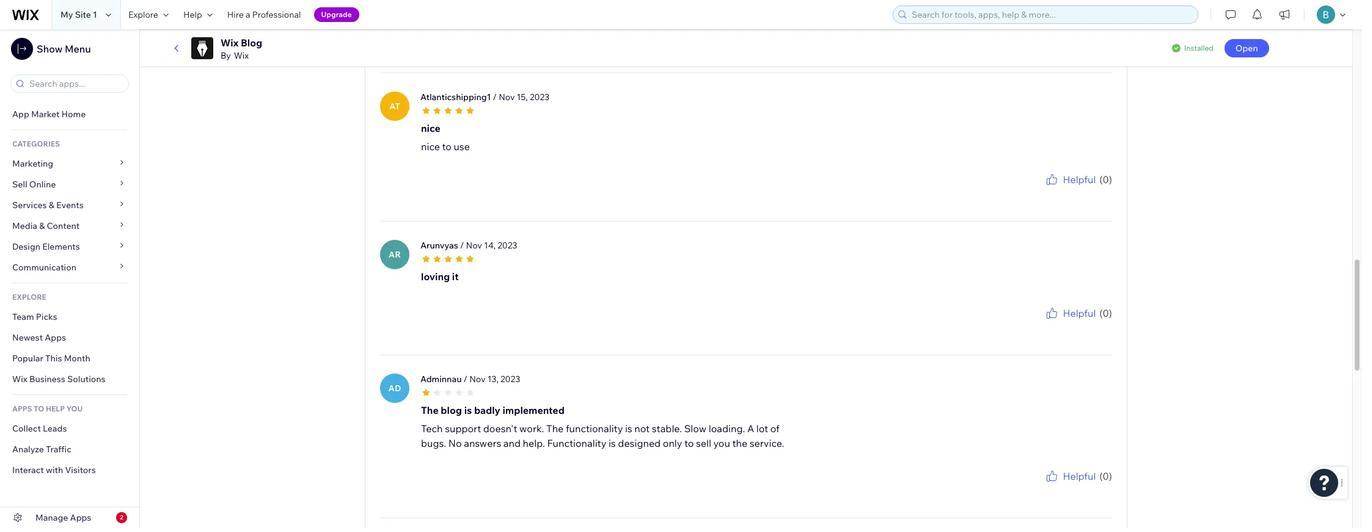 Task type: locate. For each thing, give the bounding box(es) containing it.
1 feedback from the top
[[1080, 187, 1112, 196]]

apps
[[45, 332, 66, 343], [70, 513, 91, 524]]

1 vertical spatial nice
[[421, 140, 440, 153]]

0 vertical spatial apps
[[45, 332, 66, 343]]

atlanticshipping1
[[420, 91, 491, 102]]

nov
[[499, 91, 515, 102], [466, 240, 482, 251], [469, 374, 485, 385]]

apps up this
[[45, 332, 66, 343]]

&
[[49, 200, 54, 211], [39, 221, 45, 232]]

2 your from the top
[[1063, 321, 1079, 330]]

by
[[221, 50, 231, 61]]

the up tech
[[421, 404, 439, 417]]

0 vertical spatial feedback
[[1080, 187, 1112, 196]]

/
[[493, 91, 497, 102], [460, 240, 464, 251], [464, 374, 467, 385]]

support
[[445, 423, 481, 435]]

wix down popular
[[12, 374, 27, 385]]

1 your from the top
[[1063, 187, 1079, 196]]

0 horizontal spatial apps
[[45, 332, 66, 343]]

1 vertical spatial the
[[546, 423, 564, 435]]

3 helpful button from the top
[[1045, 306, 1096, 321]]

1 vertical spatial thank you for your feedback
[[1015, 321, 1112, 330]]

1 vertical spatial apps
[[70, 513, 91, 524]]

market
[[31, 109, 60, 120]]

0 vertical spatial /
[[493, 91, 497, 102]]

is left not
[[625, 423, 632, 435]]

& right media
[[39, 221, 45, 232]]

nice down atlanticshipping1
[[421, 122, 440, 134]]

1 vertical spatial &
[[39, 221, 45, 232]]

2 vertical spatial thank you for your feedback
[[1015, 484, 1112, 493]]

/ for badly
[[464, 374, 467, 385]]

4 helpful from the top
[[1063, 470, 1096, 483]]

1 (0) from the top
[[1100, 25, 1112, 37]]

3 helpful from the top
[[1063, 307, 1096, 319]]

0 horizontal spatial to
[[442, 140, 451, 153]]

2023 right the 13,
[[500, 374, 520, 385]]

for
[[1052, 187, 1062, 196], [1052, 321, 1062, 330], [1052, 484, 1062, 493]]

is down functionality at bottom left
[[609, 437, 616, 450]]

popular this month link
[[0, 348, 139, 369]]

0 horizontal spatial &
[[39, 221, 45, 232]]

loving
[[421, 270, 450, 283]]

2023 right 14,
[[498, 240, 517, 251]]

apps for newest apps
[[45, 332, 66, 343]]

is right blog
[[464, 404, 472, 417]]

newest apps
[[12, 332, 66, 343]]

to inside the blog is badly implemented tech support doesn't work. the functionality is not stable. slow loading. a lot of bugs. no answers and help. functionality is designed only to sell you the service.
[[684, 437, 694, 450]]

1 vertical spatial /
[[460, 240, 464, 251]]

2 vertical spatial nov
[[469, 374, 485, 385]]

wix inside sidebar element
[[12, 374, 27, 385]]

/ right arunvyas
[[460, 240, 464, 251]]

thank for nice nice to use
[[1015, 187, 1036, 196]]

1 horizontal spatial to
[[684, 437, 694, 450]]

3 thank you for your feedback from the top
[[1015, 484, 1112, 493]]

1 vertical spatial to
[[684, 437, 694, 450]]

nov left the 13,
[[469, 374, 485, 385]]

1 vertical spatial feedback
[[1080, 321, 1112, 330]]

2 helpful button from the top
[[1045, 172, 1096, 187]]

1 horizontal spatial is
[[609, 437, 616, 450]]

installed
[[1184, 43, 1214, 53]]

badly
[[474, 404, 500, 417]]

1 thank from the top
[[1015, 187, 1036, 196]]

picks
[[36, 312, 57, 323]]

team picks link
[[0, 307, 139, 328]]

stable.
[[652, 423, 682, 435]]

show menu
[[37, 43, 91, 55]]

2 helpful from the top
[[1063, 173, 1096, 186]]

2 vertical spatial is
[[609, 437, 616, 450]]

services & events
[[12, 200, 84, 211]]

0 vertical spatial nov
[[499, 91, 515, 102]]

0 vertical spatial to
[[442, 140, 451, 153]]

apps
[[12, 405, 32, 414]]

4 helpful button from the top
[[1045, 469, 1096, 484]]

help button
[[176, 0, 220, 29]]

0 horizontal spatial is
[[464, 404, 472, 417]]

/ left 15,
[[493, 91, 497, 102]]

a
[[747, 423, 754, 435]]

to left use
[[442, 140, 451, 153]]

3 for from the top
[[1052, 484, 1062, 493]]

2 vertical spatial your
[[1063, 484, 1079, 493]]

2 vertical spatial 2023
[[500, 374, 520, 385]]

design
[[12, 241, 40, 252]]

marketing link
[[0, 153, 139, 174]]

a
[[246, 9, 250, 20]]

thank
[[1015, 187, 1036, 196], [1015, 321, 1036, 330], [1015, 484, 1036, 493]]

analyze traffic
[[12, 444, 71, 455]]

nov for badly
[[469, 374, 485, 385]]

media & content link
[[0, 216, 139, 236]]

atlanticshipping1 / nov 15, 2023
[[420, 91, 549, 102]]

1 vertical spatial thank
[[1015, 321, 1036, 330]]

online
[[29, 179, 56, 190]]

3 feedback from the top
[[1080, 484, 1112, 493]]

helpful for / nov 13, 2023
[[1063, 470, 1096, 483]]

popular this month
[[12, 353, 90, 364]]

0 vertical spatial thank you for your feedback
[[1015, 187, 1112, 196]]

3 (0) from the top
[[1100, 307, 1112, 319]]

lot
[[756, 423, 768, 435]]

feedback
[[1080, 187, 1112, 196], [1080, 321, 1112, 330], [1080, 484, 1112, 493]]

1 horizontal spatial &
[[49, 200, 54, 211]]

open
[[1236, 43, 1258, 54]]

the right work.
[[546, 423, 564, 435]]

feedback for nice nice to use
[[1080, 187, 1112, 196]]

help
[[46, 405, 65, 414]]

2 feedback from the top
[[1080, 321, 1112, 330]]

0 vertical spatial nice
[[421, 122, 440, 134]]

thank you for your feedback for the blog is badly implemented tech support doesn't work. the functionality is not stable. slow loading. a lot of bugs. no answers and help. functionality is designed only to sell you the service.
[[1015, 484, 1112, 493]]

(0) for arunvyas / nov 14, 2023
[[1100, 307, 1112, 319]]

you
[[66, 405, 83, 414]]

wix business solutions link
[[0, 369, 139, 390]]

nov left 14,
[[466, 240, 482, 251]]

wix right by
[[234, 50, 249, 61]]

1 vertical spatial 2023
[[498, 240, 517, 251]]

2 vertical spatial wix
[[12, 374, 27, 385]]

nice left use
[[421, 140, 440, 153]]

you
[[1038, 187, 1050, 196], [1038, 321, 1050, 330], [713, 437, 730, 450], [1038, 484, 1050, 493]]

show
[[37, 43, 63, 55]]

2 (0) from the top
[[1100, 173, 1112, 186]]

analyze
[[12, 444, 44, 455]]

2 vertical spatial for
[[1052, 484, 1062, 493]]

you for / nov 13, 2023
[[1038, 484, 1050, 493]]

(0)
[[1100, 25, 1112, 37], [1100, 173, 1112, 186], [1100, 307, 1112, 319], [1100, 470, 1112, 483]]

apps right the manage at the bottom of the page
[[70, 513, 91, 524]]

1 vertical spatial wix
[[234, 50, 249, 61]]

helpful for / nov 15, 2023
[[1063, 173, 1096, 186]]

1 for from the top
[[1052, 187, 1062, 196]]

/ right adminnau
[[464, 374, 467, 385]]

wix
[[221, 37, 239, 49], [234, 50, 249, 61], [12, 374, 27, 385]]

2 vertical spatial /
[[464, 374, 467, 385]]

nice
[[421, 122, 440, 134], [421, 140, 440, 153]]

(0) for adminnau / nov 13, 2023
[[1100, 470, 1112, 483]]

& left events
[[49, 200, 54, 211]]

2 for from the top
[[1052, 321, 1062, 330]]

/ for use
[[493, 91, 497, 102]]

with
[[46, 465, 63, 476]]

0 vertical spatial wix
[[221, 37, 239, 49]]

1 vertical spatial for
[[1052, 321, 1062, 330]]

0 vertical spatial &
[[49, 200, 54, 211]]

0 vertical spatial 2023
[[530, 91, 549, 102]]

2023 for use
[[530, 91, 549, 102]]

feedback for the blog is badly implemented tech support doesn't work. the functionality is not stable. slow loading. a lot of bugs. no answers and help. functionality is designed only to sell you the service.
[[1080, 484, 1112, 493]]

wix for business
[[12, 374, 27, 385]]

loving it
[[421, 270, 459, 283]]

work.
[[519, 423, 544, 435]]

2023
[[530, 91, 549, 102], [498, 240, 517, 251], [500, 374, 520, 385]]

3 thank from the top
[[1015, 484, 1036, 493]]

sidebar element
[[0, 29, 140, 529]]

0 vertical spatial for
[[1052, 187, 1062, 196]]

1 horizontal spatial apps
[[70, 513, 91, 524]]

communication link
[[0, 257, 139, 278]]

you inside the blog is badly implemented tech support doesn't work. the functionality is not stable. slow loading. a lot of bugs. no answers and help. functionality is designed only to sell you the service.
[[713, 437, 730, 450]]

tech
[[421, 423, 443, 435]]

2 horizontal spatial is
[[625, 423, 632, 435]]

the
[[421, 404, 439, 417], [546, 423, 564, 435]]

team picks
[[12, 312, 57, 323]]

designed
[[618, 437, 661, 450]]

2023 right 15,
[[530, 91, 549, 102]]

to left sell
[[684, 437, 694, 450]]

your
[[1063, 187, 1079, 196], [1063, 321, 1079, 330], [1063, 484, 1079, 493]]

marketing
[[12, 158, 53, 169]]

1 thank you for your feedback from the top
[[1015, 187, 1112, 196]]

nov left 15,
[[499, 91, 515, 102]]

2 vertical spatial feedback
[[1080, 484, 1112, 493]]

upgrade button
[[314, 7, 359, 22]]

Search for tools, apps, help & more... field
[[908, 6, 1194, 23]]

1 helpful from the top
[[1063, 25, 1096, 37]]

0 vertical spatial the
[[421, 404, 439, 417]]

4 (0) from the top
[[1100, 470, 1112, 483]]

0 vertical spatial thank
[[1015, 187, 1036, 196]]

to inside nice nice to use
[[442, 140, 451, 153]]

it
[[452, 270, 459, 283]]

2 vertical spatial thank
[[1015, 484, 1036, 493]]

blog
[[241, 37, 262, 49]]

wix up by
[[221, 37, 239, 49]]

14,
[[484, 240, 496, 251]]

newest apps link
[[0, 328, 139, 348]]

3 your from the top
[[1063, 484, 1079, 493]]

1 vertical spatial your
[[1063, 321, 1079, 330]]

helpful button
[[1045, 24, 1096, 38], [1045, 172, 1096, 187], [1045, 306, 1096, 321], [1045, 469, 1096, 484]]

0 vertical spatial your
[[1063, 187, 1079, 196]]

answers
[[464, 437, 501, 450]]

of
[[770, 423, 780, 435]]



Task type: describe. For each thing, give the bounding box(es) containing it.
media
[[12, 221, 37, 232]]

collect
[[12, 423, 41, 434]]

helpful button for adminnau / nov 13, 2023
[[1045, 469, 1096, 484]]

sell online
[[12, 179, 56, 190]]

app
[[12, 109, 29, 120]]

doesn't
[[483, 423, 517, 435]]

1 vertical spatial nov
[[466, 240, 482, 251]]

1 horizontal spatial the
[[546, 423, 564, 435]]

arunvyas / nov 14, 2023
[[420, 240, 517, 251]]

1
[[93, 9, 97, 20]]

you for / nov 15, 2023
[[1038, 187, 1050, 196]]

1 vertical spatial is
[[625, 423, 632, 435]]

slow
[[684, 423, 706, 435]]

2 thank you for your feedback from the top
[[1015, 321, 1112, 330]]

analyze traffic link
[[0, 439, 139, 460]]

for for nice nice to use
[[1052, 187, 1062, 196]]

traffic
[[46, 444, 71, 455]]

helpful button for arunvyas / nov 14, 2023
[[1045, 306, 1096, 321]]

helpful button for atlanticshipping1 / nov 15, 2023
[[1045, 172, 1096, 187]]

app market home link
[[0, 104, 139, 125]]

to
[[34, 405, 44, 414]]

help
[[183, 9, 202, 20]]

2 nice from the top
[[421, 140, 440, 153]]

visitors
[[65, 465, 96, 476]]

solutions
[[67, 374, 105, 385]]

services & events link
[[0, 195, 139, 216]]

implemented
[[503, 404, 565, 417]]

1 helpful button from the top
[[1045, 24, 1096, 38]]

events
[[56, 200, 84, 211]]

the
[[732, 437, 747, 450]]

hire a professional link
[[220, 0, 308, 29]]

home
[[61, 109, 86, 120]]

interact with visitors link
[[0, 460, 139, 481]]

help.
[[523, 437, 545, 450]]

you for / nov 14, 2023
[[1038, 321, 1050, 330]]

use
[[454, 140, 470, 153]]

only
[[663, 437, 682, 450]]

month
[[64, 353, 90, 364]]

nice nice to use
[[421, 122, 470, 153]]

1 nice from the top
[[421, 122, 440, 134]]

site
[[75, 9, 91, 20]]

manage apps
[[35, 513, 91, 524]]

explore
[[128, 9, 158, 20]]

blog
[[441, 404, 462, 417]]

hire a professional
[[227, 9, 301, 20]]

collect leads
[[12, 423, 67, 434]]

bugs.
[[421, 437, 446, 450]]

newest
[[12, 332, 43, 343]]

business
[[29, 374, 65, 385]]

content
[[47, 221, 80, 232]]

your for nice nice to use
[[1063, 187, 1079, 196]]

for for the blog is badly implemented tech support doesn't work. the functionality is not stable. slow loading. a lot of bugs. no answers and help. functionality is designed only to sell you the service.
[[1052, 484, 1062, 493]]

ar
[[389, 249, 401, 260]]

thank you for your feedback for nice nice to use
[[1015, 187, 1112, 196]]

(0) for atlanticshipping1 / nov 15, 2023
[[1100, 173, 1112, 186]]

wix for blog
[[221, 37, 239, 49]]

media & content
[[12, 221, 80, 232]]

collect leads link
[[0, 419, 139, 439]]

13,
[[487, 374, 499, 385]]

upgrade
[[321, 10, 352, 19]]

functionality
[[566, 423, 623, 435]]

communication
[[12, 262, 78, 273]]

adminnau / nov 13, 2023
[[420, 374, 520, 385]]

service.
[[750, 437, 784, 450]]

this
[[45, 353, 62, 364]]

0 vertical spatial is
[[464, 404, 472, 417]]

elements
[[42, 241, 80, 252]]

& for events
[[49, 200, 54, 211]]

sell
[[12, 179, 27, 190]]

Search apps... field
[[26, 75, 125, 92]]

0 horizontal spatial the
[[421, 404, 439, 417]]

wix business solutions
[[12, 374, 105, 385]]

your for the blog is badly implemented tech support doesn't work. the functionality is not stable. slow loading. a lot of bugs. no answers and help. functionality is designed only to sell you the service.
[[1063, 484, 1079, 493]]

thank for the blog is badly implemented tech support doesn't work. the functionality is not stable. slow loading. a lot of bugs. no answers and help. functionality is designed only to sell you the service.
[[1015, 484, 1036, 493]]

functionality
[[547, 437, 606, 450]]

nov for use
[[499, 91, 515, 102]]

wix blog logo image
[[191, 37, 213, 59]]

the blog is badly implemented tech support doesn't work. the functionality is not stable. slow loading. a lot of bugs. no answers and help. functionality is designed only to sell you the service.
[[421, 404, 784, 450]]

popular
[[12, 353, 43, 364]]

explore
[[12, 293, 46, 302]]

15,
[[517, 91, 528, 102]]

2 thank from the top
[[1015, 321, 1036, 330]]

apps for manage apps
[[70, 513, 91, 524]]

and
[[503, 437, 521, 450]]

open button
[[1225, 39, 1269, 57]]

my
[[60, 9, 73, 20]]

not
[[634, 423, 650, 435]]

interact
[[12, 465, 44, 476]]

& for content
[[39, 221, 45, 232]]

design elements link
[[0, 236, 139, 257]]

2023 for badly
[[500, 374, 520, 385]]

team
[[12, 312, 34, 323]]

sell
[[696, 437, 711, 450]]

arunvyas
[[420, 240, 458, 251]]

leads
[[43, 423, 67, 434]]

loading.
[[709, 423, 745, 435]]

helpful for / nov 14, 2023
[[1063, 307, 1096, 319]]

professional
[[252, 9, 301, 20]]

manage
[[35, 513, 68, 524]]



Task type: vqa. For each thing, say whether or not it's contained in the screenshot.
Referrals
no



